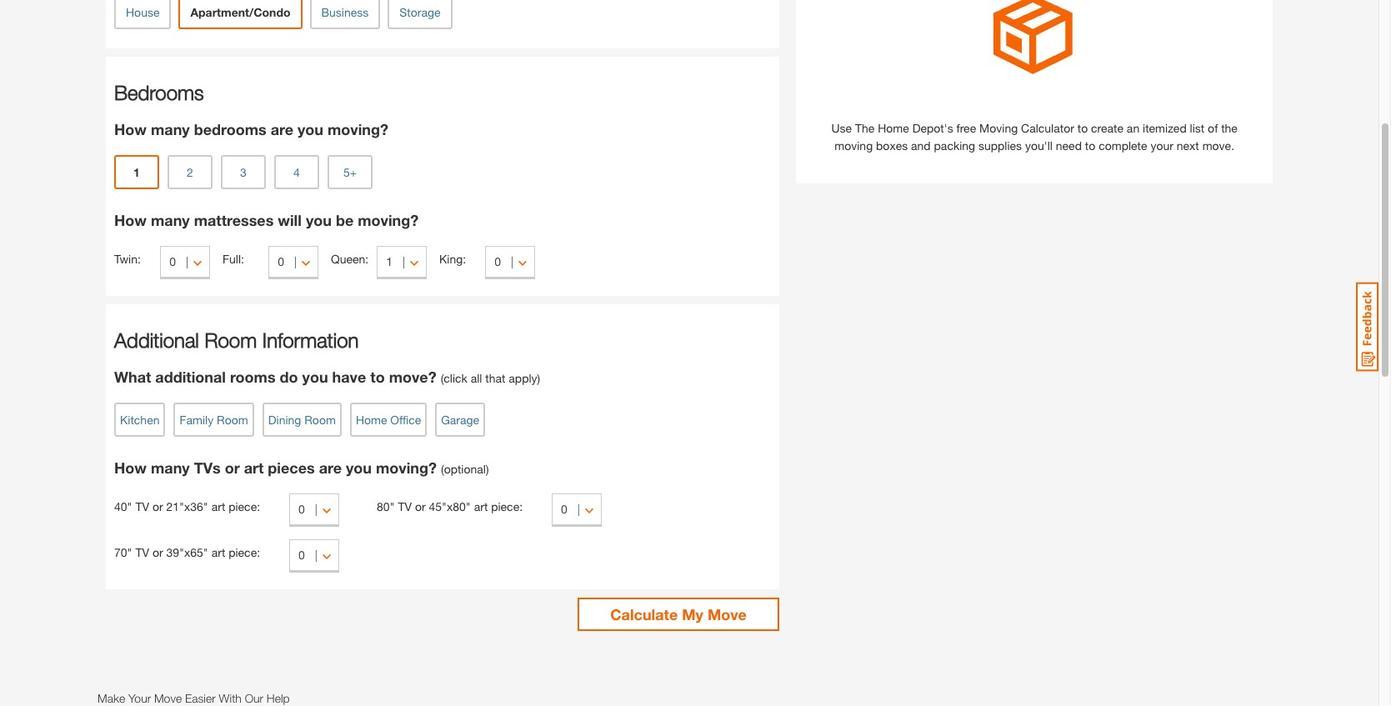 Task type: vqa. For each thing, say whether or not it's contained in the screenshot.
Support
no



Task type: describe. For each thing, give the bounding box(es) containing it.
the
[[1222, 121, 1238, 135]]

family
[[180, 412, 214, 427]]

next
[[1177, 138, 1200, 153]]

queen:
[[331, 252, 369, 266]]

or for 70" tv or 39"x65" art piece:
[[153, 545, 163, 560]]

21"x36"
[[166, 500, 208, 514]]

storage button
[[388, 0, 452, 29]]

an
[[1127, 121, 1140, 135]]

family room button
[[174, 403, 254, 437]]

tv for 80"
[[398, 500, 412, 514]]

all
[[471, 371, 482, 385]]

5+
[[344, 165, 357, 179]]

of
[[1208, 121, 1219, 135]]

many for bedrooms
[[151, 120, 190, 138]]

kitchen button
[[114, 403, 166, 437]]

you'll
[[1026, 138, 1053, 153]]

0 for twin:
[[169, 254, 176, 269]]

storage
[[400, 5, 441, 19]]

apartment/condo
[[191, 5, 291, 19]]

kitchen
[[120, 412, 160, 427]]

home office
[[356, 412, 421, 427]]

free
[[957, 121, 977, 135]]

full:
[[223, 252, 244, 266]]

complete
[[1099, 138, 1148, 153]]

create
[[1092, 121, 1124, 135]]

1 horizontal spatial are
[[319, 459, 342, 477]]

supplies
[[979, 138, 1023, 153]]

that
[[486, 371, 506, 385]]

you for moving?
[[298, 120, 324, 138]]

help
[[267, 691, 290, 706]]

your
[[128, 691, 151, 706]]

many for tvs
[[151, 459, 190, 477]]

3
[[240, 165, 247, 179]]

moving box and calculator image
[[993, 0, 1077, 78]]

1 vertical spatial to
[[1086, 138, 1096, 153]]

art for 21"x36"
[[212, 500, 225, 514]]

the
[[856, 121, 875, 135]]

moving
[[835, 138, 873, 153]]

calculate
[[611, 605, 678, 624]]

information
[[263, 329, 359, 352]]

home inside button
[[356, 412, 387, 427]]

use
[[832, 121, 852, 135]]

additional
[[155, 368, 226, 386]]

house
[[126, 5, 160, 19]]

40"
[[114, 500, 132, 514]]

2 button
[[168, 155, 213, 189]]

you for have
[[302, 368, 328, 386]]

many for mattresses
[[151, 211, 190, 229]]

40" tv or 21"x36" art piece:
[[114, 500, 260, 514]]

itemized
[[1143, 121, 1187, 135]]

tvs
[[194, 459, 221, 477]]

tv for 70"
[[135, 545, 149, 560]]

how many bedrooms are you moving?
[[114, 120, 389, 138]]

and
[[912, 138, 931, 153]]

depot's
[[913, 121, 954, 135]]

business button
[[310, 0, 381, 29]]

dining
[[268, 412, 301, 427]]

room for family
[[217, 412, 248, 427]]

do
[[280, 368, 298, 386]]

bedrooms
[[114, 81, 204, 104]]

boxes
[[877, 138, 908, 153]]

feedback link image
[[1357, 282, 1379, 372]]

make your move easier with our help
[[98, 691, 290, 706]]

move.
[[1203, 138, 1235, 153]]

how for how many bedrooms are you moving?
[[114, 120, 147, 138]]

business
[[321, 5, 369, 19]]

rooms
[[230, 368, 276, 386]]

or for 40" tv or 21"x36" art piece:
[[153, 500, 163, 514]]

0 horizontal spatial 1
[[134, 165, 140, 179]]

house button
[[114, 0, 171, 29]]

how for how many mattresses will you be moving?
[[114, 211, 147, 229]]

0 for 80" tv or 45"x80" art piece:
[[561, 502, 568, 516]]

calculator
[[1022, 121, 1075, 135]]

packing
[[934, 138, 976, 153]]

how many mattresses will you be moving?
[[114, 211, 419, 229]]

0 button for 80" tv or 45"x80" art piece:
[[552, 494, 602, 527]]

4 button
[[274, 155, 319, 189]]

what additional rooms do you have to move? (click all that apply)
[[114, 368, 541, 386]]

what
[[114, 368, 151, 386]]

moving
[[980, 121, 1018, 135]]

list
[[1191, 121, 1205, 135]]

have
[[332, 368, 366, 386]]

0 vertical spatial moving?
[[328, 120, 389, 138]]

0 for 70" tv or 39"x65" art piece:
[[299, 548, 305, 562]]

39"x65"
[[166, 545, 208, 560]]

2
[[187, 165, 193, 179]]

apply)
[[509, 371, 541, 385]]

3 how from the top
[[114, 459, 147, 477]]

additional room information
[[114, 329, 359, 352]]

4
[[294, 165, 300, 179]]

5+ button
[[328, 155, 373, 189]]

additional
[[114, 329, 199, 352]]

use the home depot's free moving calculator to create an itemized list of the moving boxes and packing supplies you'll need to complete your next move.
[[832, 121, 1238, 153]]

80" tv or 45"x80" art piece:
[[377, 500, 523, 514]]

calculate my move button
[[578, 598, 780, 631]]

move for your
[[154, 691, 182, 706]]

0 for 40" tv or 21"x36" art piece:
[[299, 502, 305, 516]]

1 vertical spatial 1
[[386, 254, 393, 269]]



Task type: locate. For each thing, give the bounding box(es) containing it.
art left pieces
[[244, 459, 264, 477]]

2 vertical spatial moving?
[[376, 459, 437, 477]]

1 button
[[114, 155, 159, 189], [377, 246, 427, 279]]

how up 40"
[[114, 459, 147, 477]]

pieces
[[268, 459, 315, 477]]

you
[[298, 120, 324, 138], [306, 211, 332, 229], [302, 368, 328, 386], [346, 459, 372, 477]]

are
[[271, 120, 294, 138], [319, 459, 342, 477]]

80"
[[377, 500, 395, 514]]

0 button for king:
[[486, 246, 535, 279]]

1 many from the top
[[151, 120, 190, 138]]

1 how from the top
[[114, 120, 147, 138]]

how down bedrooms
[[114, 120, 147, 138]]

calculate my move
[[611, 605, 747, 624]]

you for be
[[306, 211, 332, 229]]

how many tvs or art pieces are you moving? (optional)
[[114, 459, 489, 477]]

3 many from the top
[[151, 459, 190, 477]]

0 horizontal spatial home
[[356, 412, 387, 427]]

art
[[244, 459, 264, 477], [212, 500, 225, 514], [474, 500, 488, 514], [212, 545, 225, 560]]

piece: right 39"x65"
[[229, 545, 260, 560]]

to
[[1078, 121, 1088, 135], [1086, 138, 1096, 153], [371, 368, 385, 386]]

1 vertical spatial home
[[356, 412, 387, 427]]

0 button for full:
[[269, 246, 319, 279]]

1
[[134, 165, 140, 179], [386, 254, 393, 269]]

bedrooms
[[194, 120, 267, 138]]

piece:
[[229, 500, 260, 514], [491, 500, 523, 514], [229, 545, 260, 560]]

family room
[[180, 412, 248, 427]]

1 right "queen:"
[[386, 254, 393, 269]]

office
[[391, 412, 421, 427]]

to right have
[[371, 368, 385, 386]]

0 vertical spatial home
[[878, 121, 910, 135]]

(optional)
[[441, 462, 489, 476]]

2 vertical spatial how
[[114, 459, 147, 477]]

room up rooms
[[205, 329, 257, 352]]

move inside button
[[708, 605, 747, 624]]

piece: for 80" tv or 45"x80" art piece:
[[491, 500, 523, 514]]

room for dining
[[305, 412, 336, 427]]

or left 39"x65"
[[153, 545, 163, 560]]

moving?
[[328, 120, 389, 138], [358, 211, 419, 229], [376, 459, 437, 477]]

to up need
[[1078, 121, 1088, 135]]

0 button for 40" tv or 21"x36" art piece:
[[289, 494, 339, 527]]

move right your
[[154, 691, 182, 706]]

dining room button
[[262, 403, 342, 437]]

garage
[[441, 412, 480, 427]]

apartment/condo button
[[179, 0, 302, 29]]

0
[[169, 254, 176, 269], [278, 254, 284, 269], [495, 254, 501, 269], [299, 502, 305, 516], [561, 502, 568, 516], [299, 548, 305, 562]]

0 vertical spatial how
[[114, 120, 147, 138]]

or for 80" tv or 45"x80" art piece:
[[415, 500, 426, 514]]

piece: for 40" tv or 21"x36" art piece:
[[229, 500, 260, 514]]

1 horizontal spatial 1 button
[[377, 246, 427, 279]]

home left office
[[356, 412, 387, 427]]

1 vertical spatial many
[[151, 211, 190, 229]]

0 button
[[160, 246, 210, 279], [269, 246, 319, 279], [486, 246, 535, 279], [289, 494, 339, 527], [552, 494, 602, 527], [289, 540, 339, 573]]

move?
[[389, 368, 437, 386]]

2 vertical spatial many
[[151, 459, 190, 477]]

moving? up 5+ in the left of the page
[[328, 120, 389, 138]]

make
[[98, 691, 125, 706]]

(click
[[441, 371, 468, 385]]

art for or
[[244, 459, 264, 477]]

home inside use the home depot's free moving calculator to create an itemized list of the moving boxes and packing supplies you'll need to complete your next move.
[[878, 121, 910, 135]]

how up twin:
[[114, 211, 147, 229]]

0 button for twin:
[[160, 246, 210, 279]]

tv right 80"
[[398, 500, 412, 514]]

are up 4 button
[[271, 120, 294, 138]]

many left tvs
[[151, 459, 190, 477]]

0 button for 70" tv or 39"x65" art piece:
[[289, 540, 339, 573]]

tv right the 70"
[[135, 545, 149, 560]]

piece: right 21"x36"
[[229, 500, 260, 514]]

twin:
[[114, 252, 141, 266]]

you down home office button
[[346, 459, 372, 477]]

1 vertical spatial are
[[319, 459, 342, 477]]

piece: right 45"x80"
[[491, 500, 523, 514]]

1 horizontal spatial 1
[[386, 254, 393, 269]]

70"
[[114, 545, 132, 560]]

0 vertical spatial 1 button
[[114, 155, 159, 189]]

or right tvs
[[225, 459, 240, 477]]

my
[[682, 605, 704, 624]]

tv
[[135, 500, 149, 514], [398, 500, 412, 514], [135, 545, 149, 560]]

piece: for 70" tv or 39"x65" art piece:
[[229, 545, 260, 560]]

0 for full:
[[278, 254, 284, 269]]

you up 4
[[298, 120, 324, 138]]

art right 21"x36"
[[212, 500, 225, 514]]

1 horizontal spatial home
[[878, 121, 910, 135]]

1 vertical spatial move
[[154, 691, 182, 706]]

tv right 40"
[[135, 500, 149, 514]]

garage button
[[435, 403, 485, 437]]

tv for 40"
[[135, 500, 149, 514]]

0 vertical spatial many
[[151, 120, 190, 138]]

room right dining
[[305, 412, 336, 427]]

1 vertical spatial moving?
[[358, 211, 419, 229]]

3 button
[[221, 155, 266, 189]]

move for my
[[708, 605, 747, 624]]

45"x80"
[[429, 500, 471, 514]]

0 horizontal spatial move
[[154, 691, 182, 706]]

1 button left 2
[[114, 155, 159, 189]]

many down bedrooms
[[151, 120, 190, 138]]

art for 39"x65"
[[212, 545, 225, 560]]

70" tv or 39"x65" art piece:
[[114, 545, 260, 560]]

our
[[245, 691, 264, 706]]

be
[[336, 211, 354, 229]]

mattresses
[[194, 211, 274, 229]]

you right the do
[[302, 368, 328, 386]]

move right my
[[708, 605, 747, 624]]

easier
[[185, 691, 216, 706]]

1 left 2
[[134, 165, 140, 179]]

art right 45"x80"
[[474, 500, 488, 514]]

to right need
[[1086, 138, 1096, 153]]

0 horizontal spatial 1 button
[[114, 155, 159, 189]]

will
[[278, 211, 302, 229]]

home up boxes
[[878, 121, 910, 135]]

0 vertical spatial move
[[708, 605, 747, 624]]

1 horizontal spatial move
[[708, 605, 747, 624]]

0 vertical spatial 1
[[134, 165, 140, 179]]

dining room
[[268, 412, 336, 427]]

are right pieces
[[319, 459, 342, 477]]

moving? right be at the top left
[[358, 211, 419, 229]]

king:
[[439, 252, 466, 266]]

home office button
[[350, 403, 427, 437]]

or left 45"x80"
[[415, 500, 426, 514]]

2 vertical spatial to
[[371, 368, 385, 386]]

art for 45"x80"
[[474, 500, 488, 514]]

your
[[1151, 138, 1174, 153]]

need
[[1056, 138, 1082, 153]]

with
[[219, 691, 242, 706]]

room right family
[[217, 412, 248, 427]]

you left be at the top left
[[306, 211, 332, 229]]

0 for king:
[[495, 254, 501, 269]]

1 vertical spatial 1 button
[[377, 246, 427, 279]]

or left 21"x36"
[[153, 500, 163, 514]]

room for additional
[[205, 329, 257, 352]]

0 vertical spatial to
[[1078, 121, 1088, 135]]

2 how from the top
[[114, 211, 147, 229]]

room
[[205, 329, 257, 352], [217, 412, 248, 427], [305, 412, 336, 427]]

art right 39"x65"
[[212, 545, 225, 560]]

1 button left king:
[[377, 246, 427, 279]]

1 vertical spatial how
[[114, 211, 147, 229]]

0 horizontal spatial are
[[271, 120, 294, 138]]

many down 2 button
[[151, 211, 190, 229]]

moving? up 80"
[[376, 459, 437, 477]]

many
[[151, 120, 190, 138], [151, 211, 190, 229], [151, 459, 190, 477]]

home
[[878, 121, 910, 135], [356, 412, 387, 427]]

2 many from the top
[[151, 211, 190, 229]]

0 vertical spatial are
[[271, 120, 294, 138]]

or
[[225, 459, 240, 477], [153, 500, 163, 514], [415, 500, 426, 514], [153, 545, 163, 560]]



